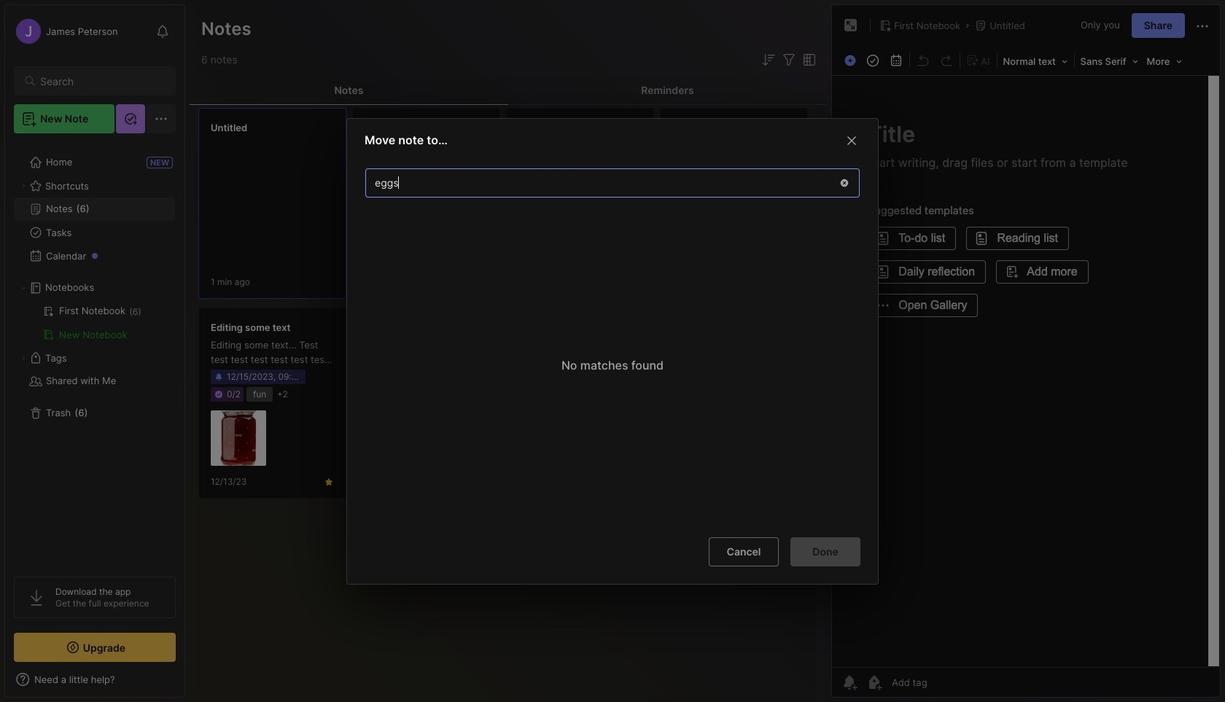 Task type: vqa. For each thing, say whether or not it's contained in the screenshot.
the First Notebook
no



Task type: locate. For each thing, give the bounding box(es) containing it.
close image
[[844, 131, 861, 149]]

add a reminder image
[[841, 674, 859, 692]]

Find a location… text field
[[366, 170, 830, 195]]

group inside main element
[[14, 300, 175, 347]]

expand notebooks image
[[19, 284, 28, 293]]

insert image
[[841, 51, 862, 70]]

group
[[14, 300, 175, 347]]

Note Editor text field
[[833, 75, 1221, 668]]

calendar event image
[[887, 50, 907, 71]]

Find a location field
[[358, 161, 868, 526]]

heading level image
[[999, 51, 1073, 70]]

font family image
[[1077, 51, 1143, 70]]

tree
[[5, 142, 185, 564]]

more image
[[1143, 51, 1187, 70]]

tab list
[[190, 76, 828, 105]]

main element
[[0, 0, 190, 703]]

tree inside main element
[[5, 142, 185, 564]]

none search field inside main element
[[40, 72, 163, 90]]

note window element
[[832, 4, 1222, 698]]

add tag image
[[866, 674, 884, 692]]

None search field
[[40, 72, 163, 90]]

expand note image
[[843, 17, 860, 34]]



Task type: describe. For each thing, give the bounding box(es) containing it.
expand tags image
[[19, 354, 28, 363]]

task image
[[863, 50, 884, 71]]

thumbnail image
[[211, 411, 266, 466]]

Search text field
[[40, 74, 163, 88]]



